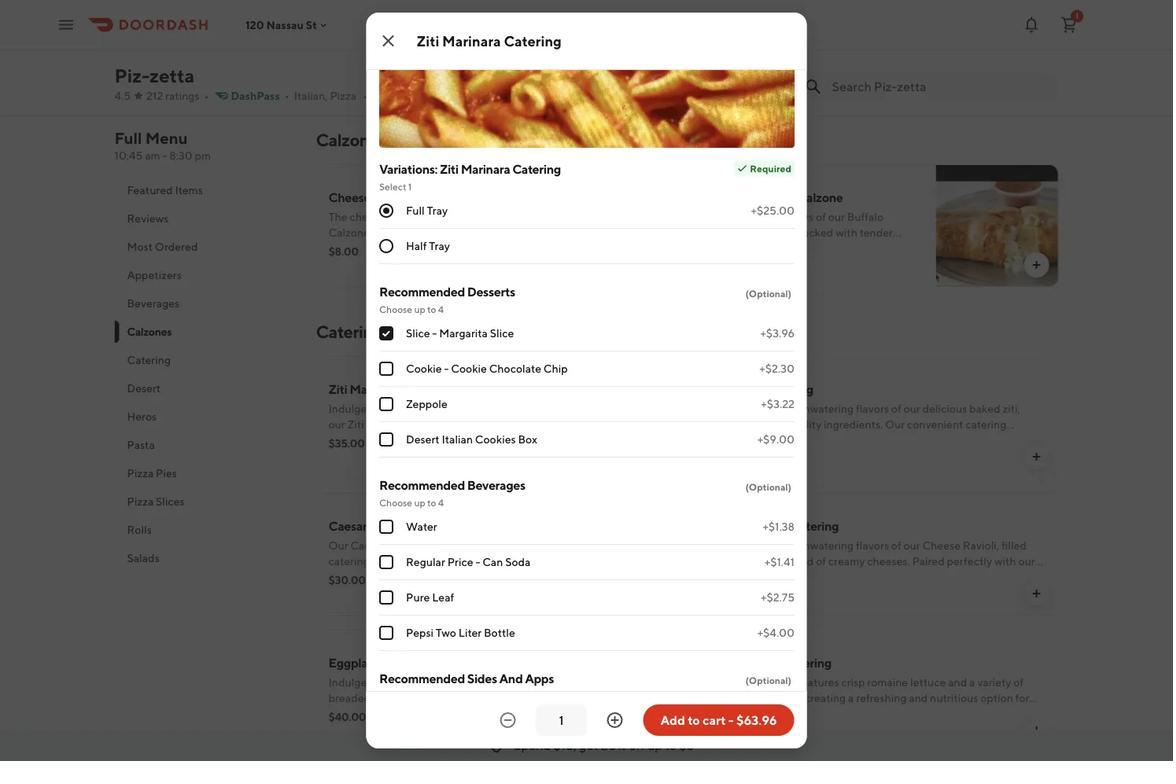 Task type: vqa. For each thing, say whether or not it's contained in the screenshot.
The Flavor. to the bottom
no



Task type: describe. For each thing, give the bounding box(es) containing it.
refreshing
[[857, 692, 907, 705]]

caesar
[[329, 519, 367, 534]]

1 inside variations: ziti marinara catering select 1
[[408, 181, 412, 192]]

snapple
[[329, 14, 374, 29]]

+$3.22
[[761, 398, 795, 411]]

beverages button
[[115, 290, 297, 318]]

full menu 10:45 am - 8:30 pm
[[115, 129, 211, 162]]

ziti marinara catering dialog
[[366, 0, 807, 762]]

2 slice from the left
[[490, 327, 514, 340]]

snapple image
[[558, 0, 681, 95]]

up inside recommended desserts choose up to 4
[[414, 304, 425, 315]]

heros button
[[115, 403, 297, 431]]

2 • from the left
[[285, 89, 289, 102]]

creating
[[805, 692, 846, 705]]

desert for desert
[[127, 382, 161, 395]]

(optional) for recommended beverages
[[745, 482, 791, 493]]

add item to cart image for eggplant catering
[[653, 725, 665, 738]]

2 vertical spatial salad
[[768, 677, 796, 689]]

salads button
[[115, 545, 297, 573]]

meal.
[[731, 708, 758, 721]]

• for 212 ratings •
[[204, 89, 209, 102]]

select
[[379, 181, 406, 192]]

flavors
[[837, 708, 870, 721]]

garden salad catering our garden salad features crisp romaine lettuce and a variety of pickled vegetables, creating a refreshing and nutritious option for your meal. enjoy the fresh flavors and vibrant colors of this delicious salad today!
[[706, 656, 1040, 737]]

to inside recommended sides and apps choose up to 4
[[427, 691, 436, 702]]

+$1.38
[[763, 521, 795, 534]]

• for italian, pizza • 0.5 mi
[[363, 89, 368, 102]]

pickled
[[706, 692, 743, 705]]

cheese for cheese ravioli catering
[[706, 519, 749, 534]]

$30.00
[[329, 574, 366, 587]]

0 vertical spatial and
[[949, 677, 968, 689]]

lettuce
[[911, 677, 946, 689]]

variations: ziti marinara catering select 1
[[379, 162, 561, 192]]

vibrant
[[893, 708, 929, 721]]

+$4.00
[[757, 627, 795, 640]]

cheese for cheese calzone
[[329, 190, 371, 205]]

(optional) for recommended sides and apps
[[745, 675, 791, 686]]

recommended beverages group
[[379, 477, 795, 652]]

most
[[127, 240, 153, 253]]

desert italian cookies box
[[406, 433, 537, 446]]

1 vertical spatial ziti marinara catering
[[329, 382, 450, 397]]

1 vertical spatial of
[[963, 708, 973, 721]]

vegetables,
[[745, 692, 803, 705]]

pepsi
[[406, 627, 433, 640]]

$5
[[680, 739, 695, 754]]

120 nassau st button
[[246, 18, 330, 31]]

and
[[499, 672, 523, 687]]

most ordered
[[127, 240, 198, 253]]

pure leaf
[[406, 592, 454, 604]]

pizza for pizza pies
[[127, 467, 154, 480]]

ravioli
[[751, 519, 788, 534]]

most ordered button
[[115, 233, 297, 261]]

$63.96
[[737, 714, 777, 728]]

pizza pies
[[127, 467, 177, 480]]

slice - margarita slice
[[406, 327, 514, 340]]

option
[[981, 692, 1014, 705]]

eggplant
[[329, 656, 380, 671]]

reviews button
[[115, 205, 297, 233]]

crisp
[[842, 677, 865, 689]]

choose inside recommended sides and apps choose up to 4
[[379, 691, 412, 702]]

none radio inside the variations: ziti marinara catering group
[[379, 204, 393, 218]]

1 vertical spatial and
[[909, 692, 928, 705]]

zeppole
[[406, 398, 447, 411]]

1 slice from the left
[[406, 327, 430, 340]]

0 vertical spatial garden
[[706, 656, 748, 671]]

choose for recommended beverages
[[379, 497, 412, 508]]

water
[[406, 521, 437, 534]]

beverages inside button
[[127, 297, 180, 310]]

catering inside garden salad catering our garden salad features crisp romaine lettuce and a variety of pickled vegetables, creating a refreshing and nutritious option for your meal. enjoy the fresh flavors and vibrant colors of this delicious salad today!
[[783, 656, 832, 671]]

recommended for recommended beverages
[[379, 478, 465, 493]]

to left '$5'
[[665, 739, 677, 754]]

1 calzone from the left
[[373, 190, 419, 205]]

menu
[[145, 129, 188, 148]]

pure
[[406, 592, 430, 604]]

decrease quantity by 1 image
[[499, 712, 518, 730]]

recommended beverages choose up to 4
[[379, 478, 525, 508]]

to inside recommended desserts choose up to 4
[[427, 304, 436, 315]]

sides
[[467, 672, 497, 687]]

two
[[435, 627, 456, 640]]

pizza for pizza slices
[[127, 495, 154, 508]]

salad for garden
[[751, 656, 781, 671]]

add to cart - $63.96
[[661, 714, 777, 728]]

notification bell image
[[1022, 15, 1041, 34]]

pm
[[195, 149, 211, 162]]

pasta button
[[115, 431, 297, 460]]

212 ratings •
[[146, 89, 209, 102]]

this
[[975, 708, 994, 721]]

cart
[[703, 714, 726, 728]]

salad
[[706, 724, 732, 737]]

variations:
[[379, 162, 437, 177]]

$35.00 for garden salad catering
[[706, 711, 743, 724]]

salad for caesar
[[369, 519, 400, 534]]

0 vertical spatial marinara
[[442, 32, 501, 49]]

slices
[[156, 495, 185, 508]]

2 calzone from the left
[[798, 190, 843, 205]]

beverages inside recommended beverages choose up to 4
[[467, 478, 525, 493]]

0 vertical spatial pizza
[[330, 89, 357, 102]]

0 vertical spatial calzones
[[316, 130, 386, 150]]

4 for beverages
[[438, 497, 444, 508]]

1 inside button
[[1076, 11, 1079, 20]]

$40.00 for eggplant
[[329, 711, 366, 724]]

today!
[[735, 724, 767, 737]]

required
[[750, 163, 791, 174]]

regular
[[406, 556, 445, 569]]

pepsi two liter bottle
[[406, 627, 515, 640]]

tray for full tray
[[427, 204, 448, 217]]

chip
[[543, 362, 568, 375]]

catering button
[[115, 346, 297, 375]]

$35.00 for ziti marinara catering
[[329, 437, 365, 450]]

bottle
[[484, 627, 515, 640]]

italian
[[442, 433, 473, 446]]

chicken
[[749, 190, 795, 205]]

am
[[145, 149, 160, 162]]

+$3.96
[[760, 327, 795, 340]]

baked
[[706, 382, 742, 397]]

catering inside variations: ziti marinara catering select 1
[[512, 162, 561, 177]]

can
[[482, 556, 503, 569]]

full for menu
[[115, 129, 142, 148]]

buffalo
[[706, 190, 747, 205]]

0 vertical spatial of
[[1014, 677, 1024, 689]]

+$2.30
[[759, 362, 795, 375]]

2 vertical spatial and
[[872, 708, 891, 721]]

120 nassau st
[[246, 18, 317, 31]]

Current quantity is 1 number field
[[546, 712, 577, 730]]

recommended for recommended sides and apps
[[379, 672, 465, 687]]

120
[[246, 18, 264, 31]]

ziti inside variations: ziti marinara catering select 1
[[440, 162, 458, 177]]

(optional) for recommended desserts
[[745, 288, 791, 299]]



Task type: locate. For each thing, give the bounding box(es) containing it.
add item to cart image
[[653, 67, 665, 79], [653, 259, 665, 272], [1031, 588, 1043, 601], [1031, 725, 1043, 738]]

(optional) inside recommended desserts group
[[745, 288, 791, 299]]

open menu image
[[57, 15, 76, 34]]

calzone down variations:
[[373, 190, 419, 205]]

featured items button
[[115, 176, 297, 205]]

2 choose from the top
[[379, 497, 412, 508]]

choose up caesar salad catering
[[379, 497, 412, 508]]

2 4 from the top
[[438, 497, 444, 508]]

apps
[[525, 672, 554, 687]]

0 vertical spatial 4
[[438, 304, 444, 315]]

beverages down appetizers at the top of the page
[[127, 297, 180, 310]]

colors
[[931, 708, 961, 721]]

(optional) up ravioli
[[745, 482, 791, 493]]

choose for recommended desserts
[[379, 304, 412, 315]]

features
[[798, 677, 839, 689]]

beverages down cookies on the left of page
[[467, 478, 525, 493]]

a up flavors
[[849, 692, 854, 705]]

-
[[162, 149, 167, 162], [432, 327, 437, 340], [444, 362, 449, 375], [475, 556, 480, 569], [729, 714, 734, 728]]

1 horizontal spatial •
[[285, 89, 289, 102]]

calzone
[[373, 190, 419, 205], [798, 190, 843, 205]]

1 right "notification bell" image
[[1076, 11, 1079, 20]]

• left italian,
[[285, 89, 289, 102]]

items
[[175, 184, 203, 197]]

0 horizontal spatial cookie
[[406, 362, 442, 375]]

add to cart - $63.96 button
[[643, 705, 795, 737]]

slice down recommended desserts choose up to 4
[[406, 327, 430, 340]]

pizza up 'rolls' on the left of the page
[[127, 495, 154, 508]]

1 horizontal spatial and
[[909, 692, 928, 705]]

1 horizontal spatial of
[[1014, 677, 1024, 689]]

•
[[204, 89, 209, 102], [285, 89, 289, 102], [363, 89, 368, 102]]

liter
[[458, 627, 481, 640]]

desert up the heros
[[127, 382, 161, 395]]

1
[[1076, 11, 1079, 20], [408, 181, 412, 192]]

full for tray
[[406, 204, 424, 217]]

2 vertical spatial choose
[[379, 691, 412, 702]]

pizza right italian,
[[330, 89, 357, 102]]

1 vertical spatial $40.00
[[329, 711, 366, 724]]

pizza slices
[[127, 495, 185, 508]]

4 inside recommended desserts choose up to 4
[[438, 304, 444, 315]]

2 vertical spatial recommended
[[379, 672, 465, 687]]

caesar salad catering image
[[558, 494, 681, 616]]

spend $15, get 20% off up to $5
[[514, 739, 695, 754]]

$40.00 down eggplant
[[329, 711, 366, 724]]

1 horizontal spatial full
[[406, 204, 424, 217]]

fresh
[[810, 708, 835, 721]]

(optional)
[[745, 288, 791, 299], [745, 482, 791, 493], [745, 675, 791, 686]]

2 horizontal spatial •
[[363, 89, 368, 102]]

recommended down eggplant catering
[[379, 672, 465, 687]]

desert inside recommended desserts group
[[406, 433, 439, 446]]

ziti marinara catering inside dialog
[[417, 32, 562, 49]]

recommended for recommended desserts
[[379, 285, 465, 299]]

$40.00 for cheese
[[706, 574, 744, 587]]

8:30
[[169, 149, 193, 162]]

slice up chocolate
[[490, 327, 514, 340]]

2 vertical spatial pizza
[[127, 495, 154, 508]]

0 vertical spatial (optional)
[[745, 288, 791, 299]]

marinara inside variations: ziti marinara catering select 1
[[461, 162, 510, 177]]

2 (optional) from the top
[[745, 482, 791, 493]]

of left the this
[[963, 708, 973, 721]]

recommended
[[379, 285, 465, 299], [379, 478, 465, 493], [379, 672, 465, 687]]

- inside add to cart - $63.96 button
[[729, 714, 734, 728]]

eggplant catering
[[329, 656, 431, 671]]

2 vertical spatial marinara
[[350, 382, 399, 397]]

recommended inside recommended desserts choose up to 4
[[379, 285, 465, 299]]

0 horizontal spatial calzone
[[373, 190, 419, 205]]

• right 'ratings'
[[204, 89, 209, 102]]

3 recommended from the top
[[379, 672, 465, 687]]

1 vertical spatial cheese
[[706, 519, 749, 534]]

1 vertical spatial garden
[[728, 677, 766, 689]]

st
[[306, 18, 317, 31]]

4 inside recommended sides and apps choose up to 4
[[438, 691, 444, 702]]

1 items, open order cart image
[[1060, 15, 1079, 34]]

0 horizontal spatial beverages
[[127, 297, 180, 310]]

baked ziti catering
[[706, 382, 814, 397]]

ziti marinara catering
[[417, 32, 562, 49], [329, 382, 450, 397]]

appetizers button
[[115, 261, 297, 290]]

1 horizontal spatial slice
[[490, 327, 514, 340]]

garden
[[706, 656, 748, 671], [728, 677, 766, 689]]

cookie down margarita
[[451, 362, 487, 375]]

piz-zetta
[[115, 64, 195, 87]]

0 vertical spatial $40.00
[[706, 574, 744, 587]]

4 up slice - margarita slice
[[438, 304, 444, 315]]

1 • from the left
[[204, 89, 209, 102]]

full inside the variations: ziti marinara catering group
[[406, 204, 424, 217]]

up inside recommended sides and apps choose up to 4
[[414, 691, 425, 702]]

desert for desert italian cookies box
[[406, 433, 439, 446]]

marinara
[[442, 32, 501, 49], [461, 162, 510, 177], [350, 382, 399, 397]]

off
[[629, 739, 645, 754]]

eggplant catering image
[[558, 630, 681, 753]]

1 vertical spatial 1
[[408, 181, 412, 192]]

0 horizontal spatial •
[[204, 89, 209, 102]]

recommended inside recommended beverages choose up to 4
[[379, 478, 465, 493]]

recommended desserts choose up to 4
[[379, 285, 515, 315]]

0 vertical spatial salad
[[369, 519, 400, 534]]

tray
[[427, 204, 448, 217], [429, 240, 450, 253]]

salad up the vegetables,
[[768, 677, 796, 689]]

0 horizontal spatial a
[[849, 692, 854, 705]]

0 horizontal spatial of
[[963, 708, 973, 721]]

None checkbox
[[379, 327, 393, 341], [379, 362, 393, 376], [379, 397, 393, 412], [379, 433, 393, 447], [379, 327, 393, 341], [379, 362, 393, 376], [379, 397, 393, 412], [379, 433, 393, 447]]

1 (optional) from the top
[[745, 288, 791, 299]]

(optional) inside "recommended beverages" group
[[745, 482, 791, 493]]

the
[[791, 708, 807, 721]]

desert inside button
[[127, 382, 161, 395]]

0 vertical spatial recommended
[[379, 285, 465, 299]]

None radio
[[379, 204, 393, 218]]

and up vibrant
[[909, 692, 928, 705]]

desert button
[[115, 375, 297, 403]]

4 up caesar salad catering
[[438, 497, 444, 508]]

choose down eggplant catering
[[379, 691, 412, 702]]

reviews
[[127, 212, 169, 225]]

choose down half tray option
[[379, 304, 412, 315]]

$40.00 down cheese ravioli catering
[[706, 574, 744, 587]]

recommended sides and apps choose up to 4
[[379, 672, 554, 702]]

1 vertical spatial calzones
[[127, 325, 172, 338]]

2 vertical spatial (optional)
[[745, 675, 791, 686]]

0 vertical spatial ziti marinara catering
[[417, 32, 562, 49]]

1 horizontal spatial calzones
[[316, 130, 386, 150]]

to up water
[[427, 497, 436, 508]]

recommended up water
[[379, 478, 465, 493]]

0 vertical spatial 1
[[1076, 11, 1079, 20]]

choose inside recommended beverages choose up to 4
[[379, 497, 412, 508]]

caesar salad catering
[[329, 519, 451, 534]]

0 vertical spatial beverages
[[127, 297, 180, 310]]

leaf
[[432, 592, 454, 604]]

full inside full menu 10:45 am - 8:30 pm
[[115, 129, 142, 148]]

1 choose from the top
[[379, 304, 412, 315]]

of
[[1014, 677, 1024, 689], [963, 708, 973, 721]]

desert
[[127, 382, 161, 395], [406, 433, 439, 446]]

3 4 from the top
[[438, 691, 444, 702]]

0 vertical spatial $35.00
[[329, 437, 365, 450]]

variety
[[978, 677, 1012, 689]]

0 vertical spatial full
[[115, 129, 142, 148]]

0 vertical spatial cheese
[[329, 190, 371, 205]]

2 vertical spatial 4
[[438, 691, 444, 702]]

to down eggplant catering
[[427, 691, 436, 702]]

2 cookie from the left
[[451, 362, 487, 375]]

3 (optional) from the top
[[745, 675, 791, 686]]

recommended inside recommended sides and apps choose up to 4
[[379, 672, 465, 687]]

1 vertical spatial a
[[849, 692, 854, 705]]

enjoy
[[760, 708, 788, 721]]

1 vertical spatial $35.00
[[706, 711, 743, 724]]

ordered
[[155, 240, 198, 253]]

0 horizontal spatial slice
[[406, 327, 430, 340]]

1 vertical spatial desert
[[406, 433, 439, 446]]

4 inside recommended beverages choose up to 4
[[438, 497, 444, 508]]

$35.00
[[329, 437, 365, 450], [706, 711, 743, 724]]

choose inside recommended desserts choose up to 4
[[379, 304, 412, 315]]

1 horizontal spatial $35.00
[[706, 711, 743, 724]]

4 down two at left
[[438, 691, 444, 702]]

variations: ziti marinara catering group
[[379, 161, 795, 264]]

a left variety
[[970, 677, 976, 689]]

appetizers
[[127, 269, 182, 282]]

3 choose from the top
[[379, 691, 412, 702]]

recommended desserts group
[[379, 283, 795, 458]]

desert left the italian
[[406, 433, 439, 446]]

to inside button
[[688, 714, 700, 728]]

1 horizontal spatial a
[[970, 677, 976, 689]]

1 cookie from the left
[[406, 362, 442, 375]]

1 horizontal spatial cheese
[[706, 519, 749, 534]]

close ziti marinara catering image
[[379, 31, 398, 50]]

1 vertical spatial salad
[[751, 656, 781, 671]]

catering inside catering button
[[127, 354, 171, 367]]

1 vertical spatial choose
[[379, 497, 412, 508]]

tray up the half tray
[[427, 204, 448, 217]]

calzone right chicken
[[798, 190, 843, 205]]

cheese calzone image
[[558, 165, 681, 287]]

0 vertical spatial choose
[[379, 304, 412, 315]]

1 vertical spatial full
[[406, 204, 424, 217]]

cheese left ravioli
[[706, 519, 749, 534]]

tray for half tray
[[429, 240, 450, 253]]

up right off
[[648, 739, 663, 754]]

to up slice - margarita slice
[[427, 304, 436, 315]]

+$1.41
[[765, 556, 795, 569]]

Item Search search field
[[832, 78, 1046, 95]]

• left 0.5 at the top left
[[363, 89, 368, 102]]

garden up our
[[706, 656, 748, 671]]

mi
[[393, 89, 406, 102]]

calzones down appetizers at the top of the page
[[127, 325, 172, 338]]

to inside recommended beverages choose up to 4
[[427, 497, 436, 508]]

nutritious
[[930, 692, 979, 705]]

a
[[970, 677, 976, 689], [849, 692, 854, 705]]

1 vertical spatial beverages
[[467, 478, 525, 493]]

cheese
[[329, 190, 371, 205], [706, 519, 749, 534]]

add
[[661, 714, 686, 728]]

increase quantity by 1 image
[[606, 712, 625, 730]]

0.5
[[374, 89, 391, 102]]

featured
[[127, 184, 173, 197]]

0 horizontal spatial desert
[[127, 382, 161, 395]]

2 horizontal spatial and
[[949, 677, 968, 689]]

ratings
[[165, 89, 200, 102]]

$8.00
[[329, 245, 359, 258]]

0 horizontal spatial $40.00
[[329, 711, 366, 724]]

your
[[706, 708, 729, 721]]

0 vertical spatial desert
[[127, 382, 161, 395]]

1 horizontal spatial 1
[[1076, 11, 1079, 20]]

full tray
[[406, 204, 448, 217]]

regular price - can soda
[[406, 556, 530, 569]]

calzones down italian, pizza • 0.5 mi
[[316, 130, 386, 150]]

add item to cart image
[[1031, 259, 1043, 272], [653, 451, 665, 464], [1031, 451, 1043, 464], [653, 725, 665, 738]]

1 right select on the top
[[408, 181, 412, 192]]

(optional) up the vegetables,
[[745, 675, 791, 686]]

0 horizontal spatial $35.00
[[329, 437, 365, 450]]

piz-
[[115, 64, 150, 87]]

2 recommended from the top
[[379, 478, 465, 493]]

pies
[[156, 467, 177, 480]]

cheese left select on the top
[[329, 190, 371, 205]]

slice
[[406, 327, 430, 340], [490, 327, 514, 340]]

full up 10:45
[[115, 129, 142, 148]]

pizza left pies
[[127, 467, 154, 480]]

1 horizontal spatial $40.00
[[706, 574, 744, 587]]

(optional) up +$3.96
[[745, 288, 791, 299]]

garden up pickled
[[728, 677, 766, 689]]

add item to cart image for ziti marinara catering
[[653, 451, 665, 464]]

up down eggplant catering
[[414, 691, 425, 702]]

1 vertical spatial recommended
[[379, 478, 465, 493]]

italian, pizza • 0.5 mi
[[294, 89, 406, 102]]

get
[[579, 739, 599, 754]]

Half Tray radio
[[379, 239, 393, 253]]

1 vertical spatial tray
[[429, 240, 450, 253]]

1 button
[[1054, 9, 1085, 41]]

4 for desserts
[[438, 304, 444, 315]]

0 vertical spatial tray
[[427, 204, 448, 217]]

ziti marinara catering image
[[558, 357, 681, 479]]

buffalo chicken calzone image
[[936, 165, 1059, 287]]

cookie up zeppole
[[406, 362, 442, 375]]

cookie
[[406, 362, 442, 375], [451, 362, 487, 375]]

3 • from the left
[[363, 89, 368, 102]]

0 horizontal spatial full
[[115, 129, 142, 148]]

rolls
[[127, 524, 152, 537]]

0 horizontal spatial 1
[[408, 181, 412, 192]]

1 vertical spatial 4
[[438, 497, 444, 508]]

spend
[[514, 739, 551, 754]]

of up for
[[1014, 677, 1024, 689]]

box
[[518, 433, 537, 446]]

to left cart
[[688, 714, 700, 728]]

- inside "recommended beverages" group
[[475, 556, 480, 569]]

0 vertical spatial a
[[970, 677, 976, 689]]

1 vertical spatial (optional)
[[745, 482, 791, 493]]

pizza pies button
[[115, 460, 297, 488]]

1 4 from the top
[[438, 304, 444, 315]]

nassau
[[266, 18, 304, 31]]

1 horizontal spatial desert
[[406, 433, 439, 446]]

1 vertical spatial marinara
[[461, 162, 510, 177]]

+$9.00
[[757, 433, 795, 446]]

full down select on the top
[[406, 204, 424, 217]]

and up nutritious
[[949, 677, 968, 689]]

salad down +$4.00 on the right bottom of page
[[751, 656, 781, 671]]

up up water
[[414, 497, 425, 508]]

1 horizontal spatial beverages
[[467, 478, 525, 493]]

add item to cart image for buffalo chicken calzone
[[1031, 259, 1043, 272]]

1 horizontal spatial cookie
[[451, 362, 487, 375]]

tray right half
[[429, 240, 450, 253]]

0 horizontal spatial calzones
[[127, 325, 172, 338]]

up inside recommended beverages choose up to 4
[[414, 497, 425, 508]]

1 horizontal spatial calzone
[[798, 190, 843, 205]]

1 recommended from the top
[[379, 285, 465, 299]]

soda
[[505, 556, 530, 569]]

+$2.75
[[761, 592, 795, 604]]

full
[[115, 129, 142, 148], [406, 204, 424, 217]]

up up slice - margarita slice
[[414, 304, 425, 315]]

salad right caesar
[[369, 519, 400, 534]]

10:45
[[115, 149, 143, 162]]

None checkbox
[[379, 520, 393, 534], [379, 556, 393, 570], [379, 591, 393, 605], [379, 627, 393, 641], [379, 520, 393, 534], [379, 556, 393, 570], [379, 591, 393, 605], [379, 627, 393, 641]]

cookies
[[475, 433, 516, 446]]

recommended down half
[[379, 285, 465, 299]]

0 horizontal spatial cheese
[[329, 190, 371, 205]]

romaine
[[868, 677, 908, 689]]

1 vertical spatial pizza
[[127, 467, 154, 480]]

4.5
[[115, 89, 131, 102]]

0 horizontal spatial and
[[872, 708, 891, 721]]

- inside full menu 10:45 am - 8:30 pm
[[162, 149, 167, 162]]

dashpass
[[231, 89, 280, 102]]

salad
[[369, 519, 400, 534], [751, 656, 781, 671], [768, 677, 796, 689]]

and down refreshing
[[872, 708, 891, 721]]



